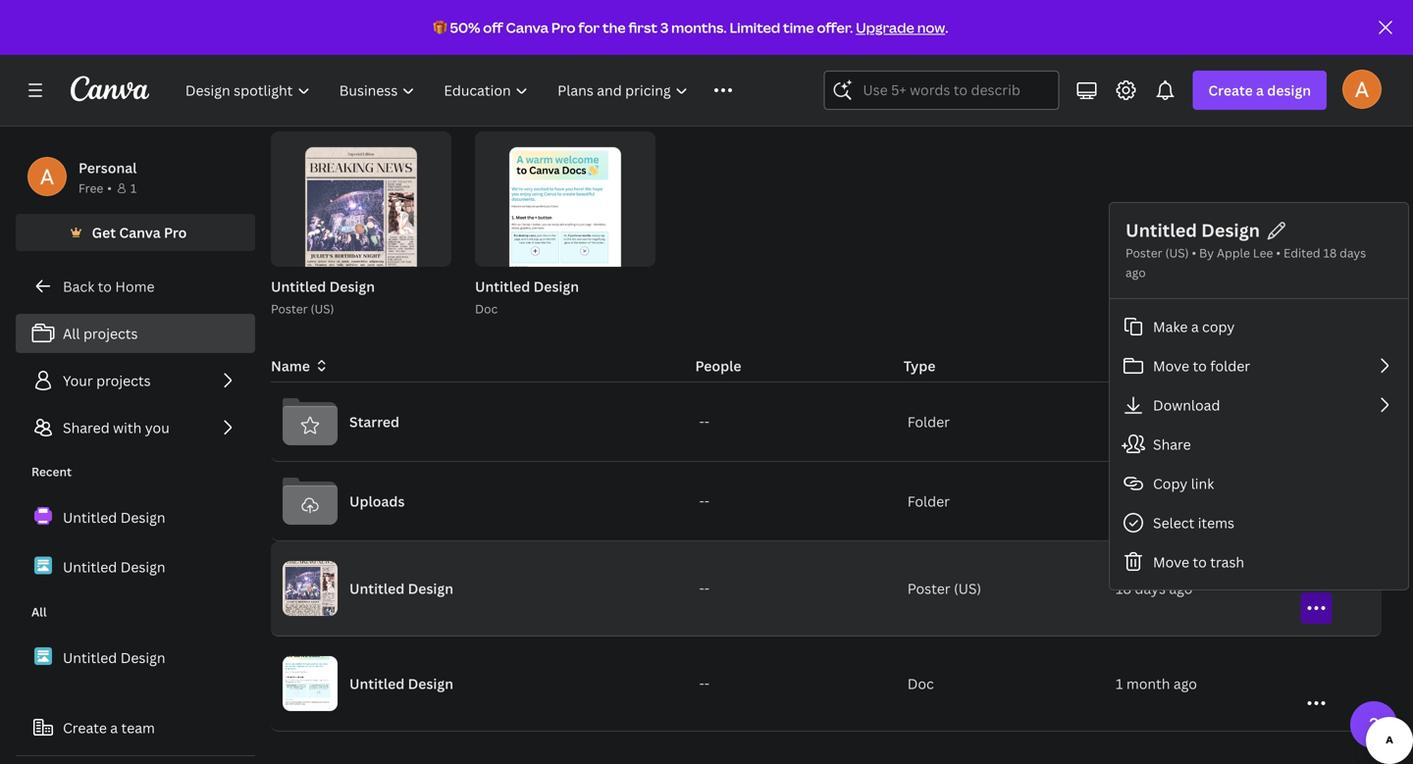Task type: describe. For each thing, give the bounding box(es) containing it.
to for folder
[[1193, 357, 1207, 375]]

all projects link
[[16, 314, 255, 353]]

a for copy
[[1192, 317, 1199, 336]]

name
[[271, 357, 310, 376]]

your projects link
[[16, 361, 255, 401]]

3
[[661, 18, 669, 37]]

design inside untitled design doc
[[534, 277, 579, 296]]

canva inside get canva pro button
[[119, 223, 161, 242]]

by
[[1200, 245, 1215, 261]]

link
[[1192, 475, 1215, 493]]

for
[[579, 18, 600, 37]]

2 horizontal spatial untitled design button
[[1126, 218, 1261, 243]]

.
[[946, 18, 949, 37]]

move to trash button
[[1110, 543, 1409, 582]]

free
[[79, 180, 103, 196]]

offer.
[[817, 18, 854, 37]]

doc inside untitled design doc
[[475, 301, 498, 317]]

3 untitled design link from the top
[[16, 637, 255, 679]]

list containing untitled design
[[16, 497, 255, 588]]

untitled inside list
[[63, 649, 117, 667]]

copy link button
[[1110, 464, 1409, 504]]

move for move to trash
[[1154, 553, 1190, 572]]

starred
[[350, 413, 400, 432]]

now
[[918, 18, 946, 37]]

time
[[784, 18, 815, 37]]

folder for uploads
[[908, 492, 950, 511]]

make
[[1154, 317, 1188, 336]]

-- for 18 days ago
[[700, 580, 710, 598]]

create a team button
[[16, 709, 255, 748]]

edited for edited 18 days ago
[[1284, 245, 1321, 261]]

people
[[696, 357, 742, 376]]

1 vertical spatial doc
[[908, 675, 935, 694]]

share
[[1154, 435, 1192, 454]]

home
[[115, 277, 155, 296]]

shared with you
[[63, 419, 170, 437]]

move to trash
[[1154, 553, 1245, 572]]

get canva pro
[[92, 223, 187, 242]]

untitled inside untitled design poster (us)
[[271, 277, 326, 296]]

ago for month
[[1174, 675, 1198, 694]]

18 inside edited 18 days ago
[[1324, 245, 1337, 261]]

50%
[[450, 18, 481, 37]]

make a copy button
[[1110, 307, 1409, 347]]

days inside edited 18 days ago
[[1340, 245, 1367, 261]]

ago inside edited 18 days ago
[[1126, 265, 1146, 281]]

apple lee image
[[1343, 69, 1382, 109]]

1 for 1 month ago
[[1116, 675, 1124, 694]]

list containing all projects
[[16, 314, 255, 448]]

with
[[113, 419, 142, 437]]

create a team
[[63, 719, 155, 738]]

the
[[603, 18, 626, 37]]

you
[[145, 419, 170, 437]]

download
[[1154, 396, 1221, 415]]

untitled inside untitled design doc
[[475, 277, 530, 296]]

your
[[63, 372, 93, 390]]

Search search field
[[863, 72, 1020, 109]]

untitled design doc
[[475, 277, 579, 317]]

back to home
[[63, 277, 155, 296]]

1 month ago
[[1116, 675, 1198, 694]]

month
[[1127, 675, 1171, 694]]

back
[[63, 277, 94, 296]]

projects for all projects
[[83, 324, 138, 343]]

create a design
[[1209, 81, 1312, 100]]

copy
[[1154, 475, 1188, 493]]

select items
[[1154, 514, 1235, 532]]

uploads
[[350, 492, 405, 511]]

🎁
[[434, 18, 447, 37]]

create for create a team
[[63, 719, 107, 738]]

poster inside untitled design poster (us)
[[271, 301, 308, 317]]

get canva pro button
[[16, 214, 255, 251]]

ago for days
[[1170, 580, 1193, 598]]

team
[[121, 719, 155, 738]]

🎁 50% off canva pro for the first 3 months. limited time offer. upgrade now .
[[434, 18, 949, 37]]

design inside list
[[120, 649, 165, 667]]

off
[[483, 18, 503, 37]]

1 horizontal spatial poster (us)
[[1126, 245, 1189, 261]]

lee
[[1254, 245, 1274, 261]]

move to folder
[[1154, 357, 1251, 375]]

untitled design button for untitled design poster (us)
[[271, 275, 375, 299]]

create for create a design
[[1209, 81, 1254, 100]]



Task type: vqa. For each thing, say whether or not it's contained in the screenshot.
the top Videos
no



Task type: locate. For each thing, give the bounding box(es) containing it.
a inside button
[[110, 719, 118, 738]]

to
[[98, 277, 112, 296], [1193, 357, 1207, 375], [1193, 553, 1207, 572]]

0 horizontal spatial all
[[31, 604, 47, 621]]

move inside button
[[1154, 553, 1190, 572]]

1 horizontal spatial 1
[[1116, 675, 1124, 694]]

2 horizontal spatial poster
[[1126, 245, 1163, 261]]

2 vertical spatial poster
[[908, 580, 951, 598]]

1 vertical spatial poster (us)
[[908, 580, 982, 598]]

pro left for
[[552, 18, 576, 37]]

design
[[1268, 81, 1312, 100]]

1
[[130, 180, 137, 196], [1116, 675, 1124, 694]]

projects down back to home
[[83, 324, 138, 343]]

move
[[1154, 357, 1190, 375], [1154, 553, 1190, 572]]

to for trash
[[1193, 553, 1207, 572]]

personal
[[79, 159, 137, 177]]

design inside untitled design poster (us)
[[330, 277, 375, 296]]

0 vertical spatial canva
[[506, 18, 549, 37]]

(us) inside untitled design poster (us)
[[311, 301, 334, 317]]

upgrade now button
[[856, 18, 946, 37]]

0 horizontal spatial create
[[63, 719, 107, 738]]

0 vertical spatial (us)
[[1166, 245, 1189, 261]]

0 horizontal spatial days
[[1135, 580, 1166, 598]]

name button
[[271, 355, 330, 377]]

untitled design
[[1126, 218, 1261, 243], [63, 508, 165, 527], [63, 558, 165, 577], [350, 580, 454, 598], [63, 649, 165, 667], [350, 675, 454, 694]]

ago
[[1126, 265, 1146, 281], [1170, 580, 1193, 598], [1174, 675, 1198, 694]]

projects right your
[[96, 372, 151, 390]]

1 vertical spatial untitled design link
[[16, 546, 255, 588]]

1 vertical spatial 18
[[1116, 580, 1132, 598]]

1 folder from the top
[[908, 413, 950, 432]]

to left trash on the bottom right of page
[[1193, 553, 1207, 572]]

a inside button
[[1192, 317, 1199, 336]]

design
[[1202, 218, 1261, 243], [330, 277, 375, 296], [534, 277, 579, 296], [120, 508, 165, 527], [120, 558, 165, 577], [408, 580, 454, 598], [120, 649, 165, 667], [408, 675, 454, 694]]

move to folder button
[[1110, 347, 1409, 386]]

0 horizontal spatial poster
[[271, 301, 308, 317]]

0 horizontal spatial doc
[[475, 301, 498, 317]]

pro up back to home link
[[164, 223, 187, 242]]

get
[[92, 223, 116, 242]]

list
[[16, 314, 255, 448], [16, 497, 255, 588]]

first
[[629, 18, 658, 37]]

0 horizontal spatial poster (us)
[[908, 580, 982, 598]]

upgrade
[[856, 18, 915, 37]]

days right lee
[[1340, 245, 1367, 261]]

create a design button
[[1193, 71, 1327, 110]]

folder
[[908, 413, 950, 432], [908, 492, 950, 511]]

untitled design inside untitled design list
[[63, 649, 165, 667]]

1 vertical spatial poster
[[271, 301, 308, 317]]

1 vertical spatial edited
[[1112, 357, 1156, 376]]

1 vertical spatial a
[[1192, 317, 1199, 336]]

move up 18 days ago
[[1154, 553, 1190, 572]]

poster
[[1126, 245, 1163, 261], [271, 301, 308, 317], [908, 580, 951, 598]]

2 vertical spatial a
[[110, 719, 118, 738]]

doc
[[475, 301, 498, 317], [908, 675, 935, 694]]

0 vertical spatial a
[[1257, 81, 1265, 100]]

0 vertical spatial doc
[[475, 301, 498, 317]]

0 vertical spatial to
[[98, 277, 112, 296]]

a left design
[[1257, 81, 1265, 100]]

canva right off
[[506, 18, 549, 37]]

2 move from the top
[[1154, 553, 1190, 572]]

0 vertical spatial pro
[[552, 18, 576, 37]]

share button
[[1110, 425, 1409, 464]]

untitled
[[1126, 218, 1198, 243], [271, 277, 326, 296], [475, 277, 530, 296], [63, 508, 117, 527], [63, 558, 117, 577], [350, 580, 405, 598], [63, 649, 117, 667], [350, 675, 405, 694]]

edited inside edited 18 days ago
[[1284, 245, 1321, 261]]

1 vertical spatial canva
[[119, 223, 161, 242]]

move inside 'button'
[[1154, 357, 1190, 375]]

1 untitled design link from the top
[[16, 497, 255, 539]]

1 vertical spatial 1
[[1116, 675, 1124, 694]]

0 vertical spatial edited
[[1284, 245, 1321, 261]]

0 vertical spatial 1
[[130, 180, 137, 196]]

0 horizontal spatial (us)
[[311, 301, 334, 317]]

projects
[[83, 324, 138, 343], [96, 372, 151, 390]]

to right back
[[98, 277, 112, 296]]

0 vertical spatial move
[[1154, 357, 1190, 375]]

recent
[[31, 464, 72, 480]]

shared with you link
[[16, 408, 255, 448]]

type
[[904, 357, 936, 376]]

create left design
[[1209, 81, 1254, 100]]

1 horizontal spatial untitled design button
[[475, 275, 579, 299]]

edited down "make"
[[1112, 357, 1156, 376]]

copy link
[[1154, 475, 1215, 493]]

0 horizontal spatial edited
[[1112, 357, 1156, 376]]

-- for 1 month ago
[[700, 675, 710, 694]]

2 vertical spatial untitled design link
[[16, 637, 255, 679]]

create inside dropdown button
[[1209, 81, 1254, 100]]

1 vertical spatial create
[[63, 719, 107, 738]]

0 vertical spatial ago
[[1126, 265, 1146, 281]]

move for move to folder
[[1154, 357, 1190, 375]]

1 horizontal spatial doc
[[908, 675, 935, 694]]

0 vertical spatial poster
[[1126, 245, 1163, 261]]

edited inside button
[[1112, 357, 1156, 376]]

0 vertical spatial days
[[1340, 245, 1367, 261]]

to inside 'button'
[[1193, 357, 1207, 375]]

items
[[1199, 514, 1235, 532]]

0 horizontal spatial 1
[[130, 180, 137, 196]]

apple
[[1218, 245, 1251, 261]]

0 vertical spatial projects
[[83, 324, 138, 343]]

a inside dropdown button
[[1257, 81, 1265, 100]]

untitled design list
[[16, 637, 255, 729]]

1 right •
[[130, 180, 137, 196]]

1 horizontal spatial 18
[[1324, 245, 1337, 261]]

projects inside your projects link
[[96, 372, 151, 390]]

0 horizontal spatial 18
[[1116, 580, 1132, 598]]

1 horizontal spatial (us)
[[954, 580, 982, 598]]

all projects
[[63, 324, 138, 343]]

all inside list
[[63, 324, 80, 343]]

edited right lee
[[1284, 245, 1321, 261]]

0 vertical spatial folder
[[908, 413, 950, 432]]

by apple lee
[[1200, 245, 1274, 261]]

1 for 1
[[130, 180, 137, 196]]

folder
[[1211, 357, 1251, 375]]

0 horizontal spatial pro
[[164, 223, 187, 242]]

2 horizontal spatial a
[[1257, 81, 1265, 100]]

0 vertical spatial create
[[1209, 81, 1254, 100]]

1 horizontal spatial edited
[[1284, 245, 1321, 261]]

free •
[[79, 180, 112, 196]]

limited
[[730, 18, 781, 37]]

0 horizontal spatial untitled design button
[[271, 275, 375, 299]]

canva right get
[[119, 223, 161, 242]]

•
[[107, 180, 112, 196]]

2 folder from the top
[[908, 492, 950, 511]]

all
[[63, 324, 80, 343], [31, 604, 47, 621]]

a left team
[[110, 719, 118, 738]]

edited button
[[1112, 355, 1305, 377]]

1 horizontal spatial all
[[63, 324, 80, 343]]

-- for --
[[700, 413, 710, 432]]

make a copy
[[1154, 317, 1235, 336]]

1 horizontal spatial poster
[[908, 580, 951, 598]]

untitled design link
[[16, 497, 255, 539], [16, 546, 255, 588], [16, 637, 255, 679]]

download button
[[1110, 386, 1409, 425]]

untitled design button
[[1126, 218, 1261, 243], [271, 275, 375, 299], [475, 275, 579, 299]]

18 days ago
[[1116, 580, 1193, 598]]

0 vertical spatial list
[[16, 314, 255, 448]]

months.
[[672, 18, 727, 37]]

days
[[1340, 245, 1367, 261], [1135, 580, 1166, 598]]

1 vertical spatial list
[[16, 497, 255, 588]]

select
[[1154, 514, 1195, 532]]

1 vertical spatial all
[[31, 604, 47, 621]]

2 vertical spatial (us)
[[954, 580, 982, 598]]

trash
[[1211, 553, 1245, 572]]

0 vertical spatial untitled design link
[[16, 497, 255, 539]]

1 list from the top
[[16, 314, 255, 448]]

2 horizontal spatial (us)
[[1166, 245, 1189, 261]]

2 vertical spatial ago
[[1174, 675, 1198, 694]]

copy
[[1203, 317, 1235, 336]]

1 vertical spatial to
[[1193, 357, 1207, 375]]

0 vertical spatial poster (us)
[[1126, 245, 1189, 261]]

1 vertical spatial move
[[1154, 553, 1190, 572]]

1 move from the top
[[1154, 357, 1190, 375]]

a left copy at the top of the page
[[1192, 317, 1199, 336]]

your projects
[[63, 372, 151, 390]]

days down move to trash
[[1135, 580, 1166, 598]]

a for design
[[1257, 81, 1265, 100]]

a for team
[[110, 719, 118, 738]]

2 list from the top
[[16, 497, 255, 588]]

1 vertical spatial ago
[[1170, 580, 1193, 598]]

to for home
[[98, 277, 112, 296]]

0 vertical spatial all
[[63, 324, 80, 343]]

1 vertical spatial projects
[[96, 372, 151, 390]]

1 horizontal spatial days
[[1340, 245, 1367, 261]]

18
[[1324, 245, 1337, 261], [1116, 580, 1132, 598]]

1 horizontal spatial a
[[1192, 317, 1199, 336]]

edited 18 days ago
[[1126, 245, 1367, 281]]

1 horizontal spatial pro
[[552, 18, 576, 37]]

0 horizontal spatial a
[[110, 719, 118, 738]]

pro
[[552, 18, 576, 37], [164, 223, 187, 242]]

folder for starred
[[908, 413, 950, 432]]

1 vertical spatial folder
[[908, 492, 950, 511]]

1 vertical spatial days
[[1135, 580, 1166, 598]]

back to home link
[[16, 267, 255, 306]]

None search field
[[824, 71, 1060, 110]]

1 horizontal spatial canva
[[506, 18, 549, 37]]

2 vertical spatial to
[[1193, 553, 1207, 572]]

move down "make"
[[1154, 357, 1190, 375]]

to left 'folder'
[[1193, 357, 1207, 375]]

edited for edited
[[1112, 357, 1156, 376]]

--
[[700, 413, 710, 432], [1116, 413, 1127, 432], [700, 492, 710, 511], [700, 580, 710, 598], [700, 675, 710, 694]]

poster (us)
[[1126, 245, 1189, 261], [908, 580, 982, 598]]

0 horizontal spatial canva
[[119, 223, 161, 242]]

1 vertical spatial (us)
[[311, 301, 334, 317]]

projects inside all projects link
[[83, 324, 138, 343]]

create inside button
[[63, 719, 107, 738]]

1 left month
[[1116, 675, 1124, 694]]

-
[[700, 413, 705, 432], [705, 413, 710, 432], [1116, 413, 1122, 432], [1122, 413, 1127, 432], [700, 492, 705, 511], [705, 492, 710, 511], [700, 580, 705, 598], [705, 580, 710, 598], [700, 675, 705, 694], [705, 675, 710, 694]]

2 untitled design link from the top
[[16, 546, 255, 588]]

untitled design button for untitled design doc
[[475, 275, 579, 299]]

shared
[[63, 419, 110, 437]]

(us)
[[1166, 245, 1189, 261], [311, 301, 334, 317], [954, 580, 982, 598]]

0 vertical spatial 18
[[1324, 245, 1337, 261]]

select items button
[[1110, 504, 1409, 543]]

untitled design poster (us)
[[271, 277, 375, 317]]

pro inside button
[[164, 223, 187, 242]]

a
[[1257, 81, 1265, 100], [1192, 317, 1199, 336], [110, 719, 118, 738]]

top level navigation element
[[173, 71, 777, 110], [173, 71, 777, 110]]

edited
[[1284, 245, 1321, 261], [1112, 357, 1156, 376]]

1 vertical spatial pro
[[164, 223, 187, 242]]

1 horizontal spatial create
[[1209, 81, 1254, 100]]

create left team
[[63, 719, 107, 738]]

to inside button
[[1193, 553, 1207, 572]]

all for all
[[31, 604, 47, 621]]

projects for your projects
[[96, 372, 151, 390]]

all for all projects
[[63, 324, 80, 343]]



